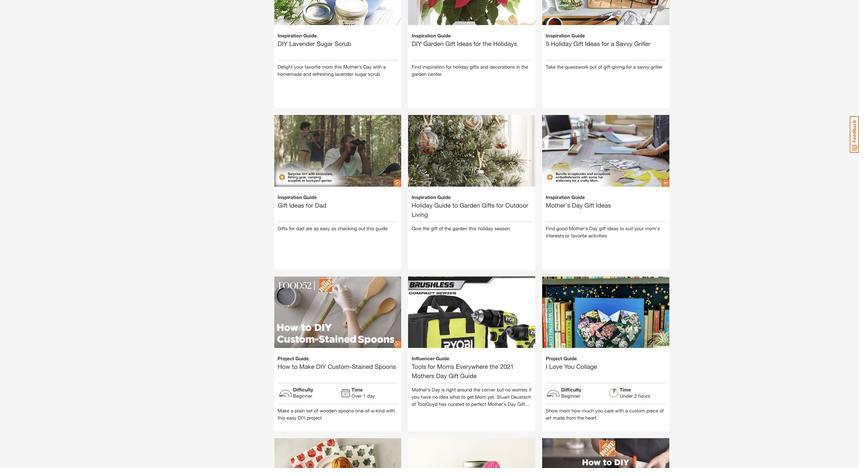 Task type: locate. For each thing, give the bounding box(es) containing it.
stuart
[[497, 394, 510, 400]]

ideas inside inspiration guide mother's day gift ideas
[[596, 201, 611, 209]]

inspiration inside inspiration guide gift ideas for dad
[[278, 194, 302, 200]]

of
[[598, 64, 603, 70], [439, 225, 443, 231], [412, 401, 416, 407], [314, 408, 318, 414], [660, 408, 664, 414]]

inspiration guide mother's day gift ideas
[[546, 194, 611, 209]]

1 vertical spatial find
[[546, 225, 556, 231]]

inspiration up dad
[[278, 194, 302, 200]]

perfect
[[472, 401, 487, 407]]

this up lavender
[[334, 64, 342, 70]]

easy right are
[[320, 225, 330, 231]]

mother's up sugar
[[343, 64, 362, 70]]

holiday guide to garden gifts for outdoor living image
[[409, 103, 536, 230]]

scrub
[[368, 71, 380, 77]]

diy inside inspiration guide diy garden gift ideas for the holidays
[[412, 40, 422, 47]]

1 horizontal spatial gifts
[[482, 201, 495, 209]]

1 horizontal spatial holiday
[[478, 225, 494, 231]]

difficulty
[[293, 387, 313, 393], [562, 387, 582, 393]]

2 beginner from the left
[[562, 393, 581, 399]]

time inside time under 2 hours
[[620, 387, 631, 393]]

holiday inside find inspiration for holiday gifts and decorations in the garden center.
[[453, 64, 469, 70]]

inspiration guide diy garden gift ideas for the holidays
[[412, 32, 517, 47]]

0 horizontal spatial beginner
[[293, 393, 312, 399]]

find inside find good mother's day gift ideas to suit your mom's interests or favorite activities
[[546, 225, 556, 231]]

0 vertical spatial garden
[[424, 40, 444, 47]]

toolguyd
[[418, 401, 438, 407]]

a inside inspiration guide 5 holiday gift ideas for a savvy griller
[[611, 40, 615, 47]]

gift inside inspiration guide gift ideas for dad
[[278, 201, 288, 209]]

interests
[[546, 233, 564, 238]]

1 horizontal spatial make
[[299, 363, 315, 370]]

inspiration inside inspiration guide diy garden gift ideas for the holidays
[[412, 32, 436, 38]]

holiday up living
[[412, 201, 433, 209]]

inspiration inside the inspiration guide diy lavender sugar scrub
[[278, 32, 302, 38]]

garden inside find inspiration for holiday gifts and decorations in the garden center.
[[412, 71, 427, 77]]

guide inside project guide i love you collage
[[564, 356, 577, 362]]

1 vertical spatial holiday
[[478, 225, 494, 231]]

guide for love
[[564, 356, 577, 362]]

1 horizontal spatial time
[[620, 387, 631, 393]]

inspiration for ideas
[[278, 194, 302, 200]]

1 vertical spatial make
[[278, 408, 290, 414]]

1 horizontal spatial gift
[[599, 225, 606, 231]]

holiday
[[453, 64, 469, 70], [478, 225, 494, 231]]

moms
[[437, 363, 455, 370], [433, 409, 447, 414]]

difficulty for make
[[293, 387, 313, 393]]

moms inside influencer guide tools for moms everywhere the 2021 mothers day gift guide
[[437, 363, 455, 370]]

0 vertical spatial out
[[590, 64, 597, 70]]

guide inside inspiration guide diy garden gift ideas for the holidays
[[438, 32, 451, 38]]

as right are
[[314, 225, 319, 231]]

to left suit
[[620, 225, 625, 231]]

from
[[567, 415, 576, 421]]

day inside delight your favorite mom this mother's day with a homemade and refreshing lavender sugar scrub
[[364, 64, 372, 70]]

find left 'inspiration' at top
[[412, 64, 421, 70]]

1 horizontal spatial your
[[635, 225, 644, 231]]

holiday
[[551, 40, 572, 47], [412, 201, 433, 209]]

give
[[412, 225, 422, 231]]

a
[[611, 40, 615, 47], [383, 64, 386, 70], [634, 64, 636, 70], [291, 408, 294, 414], [626, 408, 628, 414]]

1 horizontal spatial favorite
[[571, 233, 587, 238]]

this inside 'make a plain set of wooden spoons one-of-a-kind with this easy diy project'
[[278, 415, 285, 421]]

find
[[412, 64, 421, 70], [546, 225, 556, 231]]

1 vertical spatial no
[[433, 394, 438, 400]]

time up the under on the bottom right of page
[[620, 387, 631, 393]]

holiday left season
[[478, 225, 494, 231]]

1 vertical spatial gifts
[[278, 225, 288, 231]]

0 horizontal spatial difficulty beginner
[[293, 387, 313, 399]]

this
[[334, 64, 342, 70], [367, 225, 375, 231], [469, 225, 477, 231], [278, 415, 285, 421]]

2 gift from the left
[[599, 225, 606, 231]]

holiday right 5 on the top
[[551, 40, 572, 47]]

find inside find inspiration for holiday gifts and decorations in the garden center.
[[412, 64, 421, 70]]

and right gifts
[[481, 64, 489, 70]]

as
[[314, 225, 319, 231], [332, 225, 337, 231]]

difficulty for you
[[562, 387, 582, 393]]

and inside delight your favorite mom this mother's day with a homemade and refreshing lavender sugar scrub
[[303, 71, 311, 77]]

mom inside show mom how much you care with a custom piece of art made from the heart.
[[560, 408, 571, 414]]

diy
[[278, 40, 288, 47], [412, 40, 422, 47], [316, 363, 326, 370], [298, 415, 306, 421]]

influencer
[[412, 356, 435, 362]]

moms up the is
[[437, 363, 455, 370]]

garden down inspiration guide holiday guide to garden gifts for outdoor living in the top of the page
[[453, 225, 468, 231]]

out left gift-
[[590, 64, 597, 70]]

1 project from the left
[[278, 356, 294, 362]]

of right piece
[[660, 408, 664, 414]]

is
[[442, 387, 445, 393]]

1 horizontal spatial mom
[[560, 408, 571, 414]]

project
[[307, 415, 322, 421]]

1 vertical spatial moms
[[433, 409, 447, 414]]

this down inspiration guide holiday guide to garden gifts for outdoor living in the top of the page
[[469, 225, 477, 231]]

easy inside 'make a plain set of wooden spoons one-of-a-kind with this easy diy project'
[[287, 415, 297, 421]]

with inside show mom how much you care with a custom piece of art made from the heart.
[[616, 408, 624, 414]]

this inside delight your favorite mom this mother's day with a homemade and refreshing lavender sugar scrub
[[334, 64, 342, 70]]

this left project
[[278, 415, 285, 421]]

0 horizontal spatial your
[[294, 64, 304, 70]]

ideas inside inspiration guide gift ideas for dad
[[289, 201, 304, 209]]

your
[[294, 64, 304, 70], [635, 225, 644, 231]]

inspiration guide gift ideas for dad
[[278, 194, 327, 209]]

0 vertical spatial gifts
[[482, 201, 495, 209]]

time for diy
[[352, 387, 363, 393]]

1 horizontal spatial find
[[546, 225, 556, 231]]

of right give
[[439, 225, 443, 231]]

project up love
[[546, 356, 563, 362]]

heart.
[[586, 415, 598, 421]]

guide for ideas
[[304, 194, 317, 200]]

0 horizontal spatial with
[[373, 64, 382, 70]]

1 difficulty beginner from the left
[[293, 387, 313, 399]]

mother's up or
[[569, 225, 588, 231]]

inspiration
[[278, 32, 302, 38], [412, 32, 436, 38], [546, 32, 571, 38], [278, 194, 302, 200], [412, 194, 436, 200], [546, 194, 571, 200]]

favorite inside delight your favorite mom this mother's day with a homemade and refreshing lavender sugar scrub
[[305, 64, 321, 70]]

time under 2 hours
[[620, 387, 651, 399]]

2
[[635, 393, 637, 399]]

gift right give
[[431, 225, 438, 231]]

project inside project guide i love you collage
[[546, 356, 563, 362]]

favorite inside find good mother's day gift ideas to suit your mom's interests or favorite activities
[[571, 233, 587, 238]]

guide inside inspiration guide mother's day gift ideas
[[572, 194, 585, 200]]

difficulty beginner
[[293, 387, 313, 399], [562, 387, 582, 399]]

1 horizontal spatial and
[[481, 64, 489, 70]]

mother's up have
[[412, 387, 431, 393]]

and inside find inspiration for holiday gifts and decorations in the garden center.
[[481, 64, 489, 70]]

of inside 'make a plain set of wooden spoons one-of-a-kind with this easy diy project'
[[314, 408, 318, 414]]

mother's for gift
[[569, 225, 588, 231]]

find up interests
[[546, 225, 556, 231]]

beginner
[[293, 393, 312, 399], [562, 393, 581, 399]]

0 vertical spatial mother's
[[343, 64, 362, 70]]

gift up activities
[[599, 225, 606, 231]]

guide for lavender
[[304, 32, 317, 38]]

2 difficulty beginner from the left
[[562, 387, 582, 399]]

for inside inspiration guide gift ideas for dad
[[306, 201, 314, 209]]

2 project from the left
[[546, 356, 563, 362]]

0 vertical spatial no
[[506, 387, 511, 393]]

diy inside 'make a plain set of wooden spoons one-of-a-kind with this easy diy project'
[[298, 415, 306, 421]]

for inside find inspiration for holiday gifts and decorations in the garden center.
[[446, 64, 452, 70]]

moms down has
[[433, 409, 447, 414]]

gifts inside inspiration guide holiday guide to garden gifts for outdoor living
[[482, 201, 495, 209]]

difficulty beginner up how at right bottom
[[562, 387, 582, 399]]

day
[[367, 393, 375, 399]]

0 vertical spatial mother's
[[546, 201, 571, 209]]

guide for day
[[572, 194, 585, 200]]

mom up made
[[560, 408, 571, 414]]

0 horizontal spatial find
[[412, 64, 421, 70]]

2 difficulty from the left
[[562, 387, 582, 393]]

inspiration inside inspiration guide holiday guide to garden gifts for outdoor living
[[412, 194, 436, 200]]

1 horizontal spatial difficulty beginner
[[562, 387, 582, 399]]

guide for garden
[[438, 32, 451, 38]]

diy garden gift ideas for the holidays image
[[409, 0, 536, 69]]

with up scrub
[[373, 64, 382, 70]]

suit
[[626, 225, 634, 231]]

0 horizontal spatial difficulty
[[293, 387, 313, 393]]

guide inside project guide how to make diy custom-stained spoons
[[296, 356, 309, 362]]

1 horizontal spatial mother's
[[412, 387, 431, 393]]

2 horizontal spatial with
[[616, 408, 624, 414]]

1 horizontal spatial out
[[590, 64, 597, 70]]

garden left 'center.'
[[412, 71, 427, 77]]

and left refreshing
[[303, 71, 311, 77]]

inspiration
[[423, 64, 445, 70]]

holiday left gifts
[[453, 64, 469, 70]]

to down get
[[466, 401, 470, 407]]

inspiration up living
[[412, 194, 436, 200]]

inspiration inside inspiration guide 5 holiday gift ideas for a savvy griller
[[546, 32, 571, 38]]

make right how
[[299, 363, 315, 370]]

checking
[[338, 225, 357, 231]]

are
[[306, 225, 313, 231]]

make left plain
[[278, 408, 290, 414]]

1 horizontal spatial as
[[332, 225, 337, 231]]

mom's
[[646, 225, 660, 231]]

garden up 'give the gift of the garden this holiday season' on the top of page
[[460, 201, 480, 209]]

1 vertical spatial garden
[[453, 225, 468, 231]]

project inside project guide how to make diy custom-stained spoons
[[278, 356, 294, 362]]

mother's up good
[[546, 201, 571, 209]]

inspiration inside inspiration guide mother's day gift ideas
[[546, 194, 571, 200]]

gifts left dad
[[278, 225, 288, 231]]

0 horizontal spatial as
[[314, 225, 319, 231]]

mother's down yet.
[[488, 401, 507, 407]]

0 horizontal spatial garden
[[412, 71, 427, 77]]

of right set
[[314, 408, 318, 414]]

to right how
[[292, 363, 298, 370]]

with right the care
[[616, 408, 624, 414]]

difficulty beginner for make
[[293, 387, 313, 399]]

1 vertical spatial easy
[[287, 415, 297, 421]]

diy inside project guide how to make diy custom-stained spoons
[[316, 363, 326, 370]]

0 horizontal spatial project
[[278, 356, 294, 362]]

ideas inside inspiration guide diy garden gift ideas for the holidays
[[457, 40, 472, 47]]

1 vertical spatial mother's
[[569, 225, 588, 231]]

outdoor
[[506, 201, 529, 209]]

mother's day gift ideas image
[[543, 103, 670, 199]]

tools for moms everywhere the 2021 mothers day gift guide image
[[409, 265, 536, 392]]

inspiration for day
[[546, 194, 571, 200]]

guide inside inspiration guide 5 holiday gift ideas for a savvy griller
[[572, 32, 585, 38]]

time up over
[[352, 387, 363, 393]]

1 vertical spatial out
[[359, 225, 366, 231]]

scrub
[[335, 40, 351, 47]]

inspiration up 'inspiration' at top
[[412, 32, 436, 38]]

love
[[549, 363, 563, 370]]

ideas
[[457, 40, 472, 47], [585, 40, 600, 47], [289, 201, 304, 209], [596, 201, 611, 209]]

holidays
[[494, 40, 517, 47]]

to up 'give the gift of the garden this holiday season' on the top of page
[[453, 201, 458, 209]]

1 vertical spatial garden
[[460, 201, 480, 209]]

your up homemade
[[294, 64, 304, 70]]

difficulty up how at right bottom
[[562, 387, 582, 393]]

0 vertical spatial make
[[299, 363, 315, 370]]

made
[[553, 415, 565, 421]]

mom
[[322, 64, 333, 70], [560, 408, 571, 414]]

0 horizontal spatial easy
[[287, 415, 297, 421]]

for inside inspiration guide 5 holiday gift ideas for a savvy griller
[[602, 40, 610, 47]]

1 vertical spatial mother's
[[412, 387, 431, 393]]

2 time from the left
[[620, 387, 631, 393]]

0 horizontal spatial garden
[[424, 40, 444, 47]]

1 time from the left
[[352, 387, 363, 393]]

everywhere
[[448, 409, 473, 414]]

project up how
[[278, 356, 294, 362]]

give the gift of the garden this holiday season
[[412, 225, 510, 231]]

no right but
[[506, 387, 511, 393]]

1 vertical spatial favorite
[[571, 233, 587, 238]]

0 horizontal spatial favorite
[[305, 64, 321, 70]]

0 horizontal spatial make
[[278, 408, 290, 414]]

to left diy.
[[494, 409, 498, 414]]

0 vertical spatial your
[[294, 64, 304, 70]]

gift
[[431, 225, 438, 231], [599, 225, 606, 231]]

garden inside inspiration guide diy garden gift ideas for the holidays
[[424, 40, 444, 47]]

your right suit
[[635, 225, 644, 231]]

mother's inside inspiration guide mother's day gift ideas
[[546, 201, 571, 209]]

curated
[[448, 401, 465, 407]]

ideas up dad
[[289, 201, 304, 209]]

difficulty up plain
[[293, 387, 313, 393]]

beginner up how at right bottom
[[562, 393, 581, 399]]

1 horizontal spatial you
[[596, 408, 604, 414]]

you
[[565, 363, 575, 370]]

1 horizontal spatial with
[[386, 408, 395, 414]]

1 vertical spatial your
[[635, 225, 644, 231]]

0 horizontal spatial holiday
[[453, 64, 469, 70]]

guide inside the inspiration guide diy lavender sugar scrub
[[304, 32, 317, 38]]

guide inside inspiration guide gift ideas for dad
[[304, 194, 317, 200]]

guide
[[304, 32, 317, 38], [438, 32, 451, 38], [572, 32, 585, 38], [304, 194, 317, 200], [438, 194, 451, 200], [572, 194, 585, 200], [435, 201, 451, 209], [296, 356, 309, 362], [436, 356, 450, 362], [564, 356, 577, 362], [460, 372, 477, 380], [412, 409, 425, 414]]

to
[[453, 201, 458, 209], [620, 225, 625, 231], [292, 363, 298, 370], [462, 394, 466, 400], [466, 401, 470, 407], [494, 409, 498, 414]]

for
[[474, 40, 481, 47], [602, 40, 610, 47], [446, 64, 452, 70], [627, 64, 632, 70], [306, 201, 314, 209], [497, 201, 504, 209], [289, 225, 295, 231], [428, 363, 436, 370], [426, 409, 432, 414]]

ideas up ideas
[[596, 201, 611, 209]]

gift inside mother's day is right around the corner but no worries if you have no idea what to get mom yet. stuart deustsch of toolguyd has curated to perfect mother's day gift guide for moms everywhere that love to diy.
[[518, 401, 525, 407]]

1 beginner from the left
[[293, 393, 312, 399]]

guide inside mother's day is right around the corner but no worries if you have no idea what to get mom yet. stuart deustsch of toolguyd has curated to perfect mother's day gift guide for moms everywhere that love to diy.
[[412, 409, 425, 414]]

2 horizontal spatial mother's
[[488, 401, 507, 407]]

of left toolguyd
[[412, 401, 416, 407]]

delight your favorite mom this mother's day with a homemade and refreshing lavender sugar scrub
[[278, 64, 386, 77]]

1 horizontal spatial project
[[546, 356, 563, 362]]

guide for guide
[[438, 194, 451, 200]]

1 horizontal spatial garden
[[460, 201, 480, 209]]

1 vertical spatial mom
[[560, 408, 571, 414]]

1 horizontal spatial holiday
[[551, 40, 572, 47]]

0 horizontal spatial you
[[412, 394, 420, 400]]

ideas up take the guesswork out of gift-giving for a savvy griller
[[585, 40, 600, 47]]

with
[[373, 64, 382, 70], [386, 408, 395, 414], [616, 408, 624, 414]]

0 horizontal spatial gifts
[[278, 225, 288, 231]]

gifts up season
[[482, 201, 495, 209]]

mother's
[[546, 201, 571, 209], [569, 225, 588, 231]]

out right checking at the top of page
[[359, 225, 366, 231]]

easy down plain
[[287, 415, 297, 421]]

garden up 'inspiration' at top
[[424, 40, 444, 47]]

beginner for make
[[293, 393, 312, 399]]

make a plain set of wooden spoons one-of-a-kind with this easy diy project
[[278, 408, 395, 421]]

1 difficulty from the left
[[293, 387, 313, 393]]

spoons
[[338, 408, 354, 414]]

inspiration up good
[[546, 194, 571, 200]]

0 vertical spatial find
[[412, 64, 421, 70]]

0 vertical spatial you
[[412, 394, 420, 400]]

and
[[481, 64, 489, 70], [303, 71, 311, 77]]

you left the care
[[596, 408, 604, 414]]

0 vertical spatial favorite
[[305, 64, 321, 70]]

mother's inside find good mother's day gift ideas to suit your mom's interests or favorite activities
[[569, 225, 588, 231]]

mom up refreshing
[[322, 64, 333, 70]]

inspiration up lavender
[[278, 32, 302, 38]]

0 horizontal spatial and
[[303, 71, 311, 77]]

you left have
[[412, 394, 420, 400]]

0 vertical spatial garden
[[412, 71, 427, 77]]

1 vertical spatial and
[[303, 71, 311, 77]]

0 horizontal spatial no
[[433, 394, 438, 400]]

difficulty beginner up plain
[[293, 387, 313, 399]]

1
[[363, 393, 366, 399]]

project guide i love you collage
[[546, 356, 598, 370]]

0 vertical spatial mom
[[322, 64, 333, 70]]

with right kind
[[386, 408, 395, 414]]

inspiration up 5 on the top
[[546, 32, 571, 38]]

garden inside inspiration guide holiday guide to garden gifts for outdoor living
[[460, 201, 480, 209]]

day
[[364, 64, 372, 70], [572, 201, 583, 209], [590, 225, 598, 231], [436, 372, 447, 380], [432, 387, 440, 393], [508, 401, 516, 407]]

favorite up refreshing
[[305, 64, 321, 70]]

0 vertical spatial easy
[[320, 225, 330, 231]]

inspiration for garden
[[412, 32, 436, 38]]

time inside time over 1 day
[[352, 387, 363, 393]]

ideas inside inspiration guide 5 holiday gift ideas for a savvy griller
[[585, 40, 600, 47]]

2 vertical spatial mother's
[[488, 401, 507, 407]]

1 vertical spatial you
[[596, 408, 604, 414]]

0 horizontal spatial gift
[[431, 225, 438, 231]]

as left checking at the top of page
[[332, 225, 337, 231]]

of left gift-
[[598, 64, 603, 70]]

favorite right or
[[571, 233, 587, 238]]

lavender
[[335, 71, 354, 77]]

griller
[[635, 40, 651, 47]]

1 horizontal spatial beginner
[[562, 393, 581, 399]]

ideas up gifts
[[457, 40, 472, 47]]

gift inside inspiration guide mother's day gift ideas
[[585, 201, 595, 209]]

day inside inspiration guide mother's day gift ideas
[[572, 201, 583, 209]]

inspiration guide holiday guide to garden gifts for outdoor living
[[412, 194, 529, 218]]

0 vertical spatial holiday
[[551, 40, 572, 47]]

guesswork
[[565, 64, 589, 70]]

time for collage
[[620, 387, 631, 393]]

that
[[474, 409, 482, 414]]

0 vertical spatial holiday
[[453, 64, 469, 70]]

beginner up plain
[[293, 393, 312, 399]]

day inside find good mother's day gift ideas to suit your mom's interests or favorite activities
[[590, 225, 598, 231]]

0 horizontal spatial mom
[[322, 64, 333, 70]]

1 vertical spatial holiday
[[412, 201, 433, 209]]

you
[[412, 394, 420, 400], [596, 408, 604, 414]]

feedback link image
[[850, 116, 860, 153]]

diy lavender sugar scrub image
[[274, 0, 402, 69]]

easy
[[320, 225, 330, 231], [287, 415, 297, 421]]

find good mother's day gift ideas to suit your mom's interests or favorite activities
[[546, 225, 660, 238]]

0 horizontal spatial mother's
[[343, 64, 362, 70]]

0 horizontal spatial time
[[352, 387, 363, 393]]

0 vertical spatial and
[[481, 64, 489, 70]]

0 horizontal spatial holiday
[[412, 201, 433, 209]]

make inside project guide how to make diy custom-stained spoons
[[299, 363, 315, 370]]

1 horizontal spatial difficulty
[[562, 387, 582, 393]]

no left idea
[[433, 394, 438, 400]]

favorite
[[305, 64, 321, 70], [571, 233, 587, 238]]

the inside show mom how much you care with a custom piece of art made from the heart.
[[578, 415, 585, 421]]

season
[[495, 225, 510, 231]]

0 vertical spatial moms
[[437, 363, 455, 370]]



Task type: describe. For each thing, give the bounding box(es) containing it.
corner
[[482, 387, 496, 393]]

project for love
[[546, 356, 563, 362]]

mother's inside delight your favorite mom this mother's day with a homemade and refreshing lavender sugar scrub
[[343, 64, 362, 70]]

or
[[566, 233, 570, 238]]

much
[[582, 408, 594, 414]]

find for mother's day gift ideas
[[546, 225, 556, 231]]

moms inside mother's day is right around the corner but no worries if you have no idea what to get mom yet. stuart deustsch of toolguyd has curated to perfect mother's day gift guide for moms everywhere that love to diy.
[[433, 409, 447, 414]]

a inside 'make a plain set of wooden spoons one-of-a-kind with this easy diy project'
[[291, 408, 294, 414]]

worries
[[512, 387, 528, 393]]

diy inside the inspiration guide diy lavender sugar scrub
[[278, 40, 288, 47]]

savvy
[[616, 40, 633, 47]]

mothers
[[412, 372, 435, 380]]

your inside find good mother's day gift ideas to suit your mom's interests or favorite activities
[[635, 225, 644, 231]]

idea
[[439, 394, 449, 400]]

gift inside find good mother's day gift ideas to suit your mom's interests or favorite activities
[[599, 225, 606, 231]]

custom
[[630, 408, 646, 414]]

the inside inspiration guide diy garden gift ideas for the holidays
[[483, 40, 492, 47]]

i
[[546, 363, 548, 370]]

guide for for
[[436, 356, 450, 362]]

2021
[[500, 363, 514, 370]]

of-
[[365, 408, 372, 414]]

have
[[421, 394, 431, 400]]

custom-
[[328, 363, 352, 370]]

with inside 'make a plain set of wooden spoons one-of-a-kind with this easy diy project'
[[386, 408, 395, 414]]

ideas for diy
[[457, 40, 472, 47]]

gift ideas for dad image
[[274, 103, 402, 199]]

how to make diy custom-stained spoons image
[[274, 265, 402, 360]]

1 horizontal spatial garden
[[453, 225, 468, 231]]

art
[[546, 415, 552, 421]]

show
[[546, 408, 558, 414]]

gift inside influencer guide tools for moms everywhere the 2021 mothers day gift guide
[[449, 372, 459, 380]]

with inside delight your favorite mom this mother's day with a homemade and refreshing lavender sugar scrub
[[373, 64, 382, 70]]

take the guesswork out of gift-giving for a savvy griller
[[546, 64, 663, 70]]

for inside mother's day is right around the corner but no worries if you have no idea what to get mom yet. stuart deustsch of toolguyd has curated to perfect mother's day gift guide for moms everywhere that love to diy.
[[426, 409, 432, 414]]

around
[[457, 387, 473, 393]]

under
[[620, 393, 633, 399]]

sugar
[[317, 40, 333, 47]]

the inside find inspiration for holiday gifts and decorations in the garden center.
[[522, 64, 529, 70]]

the inside influencer guide tools for moms everywhere the 2021 mothers day gift guide
[[490, 363, 499, 370]]

over
[[352, 393, 362, 399]]

holiday inside inspiration guide 5 holiday gift ideas for a savvy griller
[[551, 40, 572, 47]]

the inside mother's day is right around the corner but no worries if you have no idea what to get mom yet. stuart deustsch of toolguyd has curated to perfect mother's day gift guide for moms everywhere that love to diy.
[[474, 387, 481, 393]]

take
[[546, 64, 556, 70]]

one-
[[356, 408, 365, 414]]

inspiration for guide
[[412, 194, 436, 200]]

yet.
[[488, 394, 496, 400]]

1 horizontal spatial easy
[[320, 225, 330, 231]]

deustsch
[[511, 394, 532, 400]]

gifts for dad are as easy as checking out this guide
[[278, 225, 388, 231]]

lavender
[[289, 40, 315, 47]]

dad
[[315, 201, 327, 209]]

holiday inside inspiration guide holiday guide to garden gifts for outdoor living
[[412, 201, 433, 209]]

stained
[[352, 363, 373, 370]]

get
[[467, 394, 474, 400]]

difficulty beginner for you
[[562, 387, 582, 399]]

mom inside delight your favorite mom this mother's day with a homemade and refreshing lavender sugar scrub
[[322, 64, 333, 70]]

of inside show mom how much you care with a custom piece of art made from the heart.
[[660, 408, 664, 414]]

dad
[[296, 225, 305, 231]]

plain
[[295, 408, 305, 414]]

i love you collage image
[[543, 265, 670, 392]]

you inside mother's day is right around the corner but no worries if you have no idea what to get mom yet. stuart deustsch of toolguyd has curated to perfect mother's day gift guide for moms everywhere that love to diy.
[[412, 394, 420, 400]]

ideas
[[607, 225, 619, 231]]

a inside show mom how much you care with a custom piece of art made from the heart.
[[626, 408, 628, 414]]

to inside find good mother's day gift ideas to suit your mom's interests or favorite activities
[[620, 225, 625, 231]]

ideas for 5
[[585, 40, 600, 47]]

savvy
[[638, 64, 650, 70]]

set
[[306, 408, 313, 414]]

hours
[[639, 393, 651, 399]]

center.
[[428, 71, 443, 77]]

to inside project guide how to make diy custom-stained spoons
[[292, 363, 298, 370]]

how
[[572, 408, 581, 414]]

inspiration guide diy lavender sugar scrub
[[278, 32, 351, 47]]

for inside inspiration guide holiday guide to garden gifts for outdoor living
[[497, 201, 504, 209]]

to left get
[[462, 394, 466, 400]]

show mom how much you care with a custom piece of art made from the heart.
[[546, 408, 664, 421]]

your inside delight your favorite mom this mother's day with a homemade and refreshing lavender sugar scrub
[[294, 64, 304, 70]]

to inside inspiration guide holiday guide to garden gifts for outdoor living
[[453, 201, 458, 209]]

what
[[450, 394, 460, 400]]

decorations
[[490, 64, 515, 70]]

kind
[[376, 408, 385, 414]]

inspiration for lavender
[[278, 32, 302, 38]]

1 horizontal spatial no
[[506, 387, 511, 393]]

griller
[[651, 64, 663, 70]]

mother's for gift
[[546, 201, 571, 209]]

time over 1 day
[[352, 387, 375, 399]]

guide
[[376, 225, 388, 231]]

activities
[[589, 233, 607, 238]]

homemade
[[278, 71, 302, 77]]

has
[[439, 401, 447, 407]]

wooden
[[320, 408, 337, 414]]

good
[[557, 225, 568, 231]]

tools
[[412, 363, 426, 370]]

you inside show mom how much you care with a custom piece of art made from the heart.
[[596, 408, 604, 414]]

in
[[517, 64, 520, 70]]

how
[[278, 363, 291, 370]]

this left guide
[[367, 225, 375, 231]]

inspiration for holiday
[[546, 32, 571, 38]]

piece
[[647, 408, 659, 414]]

of inside mother's day is right around the corner but no worries if you have no idea what to get mom yet. stuart deustsch of toolguyd has curated to perfect mother's day gift guide for moms everywhere that love to diy.
[[412, 401, 416, 407]]

for inside inspiration guide diy garden gift ideas for the holidays
[[474, 40, 481, 47]]

sugar
[[355, 71, 367, 77]]

gift inside inspiration guide 5 holiday gift ideas for a savvy griller
[[574, 40, 584, 47]]

for inside influencer guide tools for moms everywhere the 2021 mothers day gift guide
[[428, 363, 436, 370]]

5
[[546, 40, 550, 47]]

make inside 'make a plain set of wooden spoons one-of-a-kind with this easy diy project'
[[278, 408, 290, 414]]

project for to
[[278, 356, 294, 362]]

0 horizontal spatial out
[[359, 225, 366, 231]]

giving
[[613, 64, 625, 70]]

project guide how to make diy custom-stained spoons
[[278, 356, 396, 370]]

influencer guide tools for moms everywhere the 2021 mothers day gift guide
[[412, 356, 514, 380]]

find for diy garden gift ideas for the holidays
[[412, 64, 421, 70]]

gift inside inspiration guide diy garden gift ideas for the holidays
[[446, 40, 456, 47]]

1 as from the left
[[314, 225, 319, 231]]

guide for holiday
[[572, 32, 585, 38]]

love
[[484, 409, 492, 414]]

mom
[[475, 394, 486, 400]]

but
[[497, 387, 504, 393]]

1 gift from the left
[[431, 225, 438, 231]]

a inside delight your favorite mom this mother's day with a homemade and refreshing lavender sugar scrub
[[383, 64, 386, 70]]

day inside influencer guide tools for moms everywhere the 2021 mothers day gift guide
[[436, 372, 447, 380]]

diy.
[[499, 409, 508, 414]]

gift-
[[604, 64, 613, 70]]

care
[[605, 408, 614, 414]]

a-
[[372, 408, 376, 414]]

beginner for you
[[562, 393, 581, 399]]

guide for to
[[296, 356, 309, 362]]

delight
[[278, 64, 293, 70]]

right
[[447, 387, 456, 393]]

5 holiday gift ideas for a savvy griller image
[[543, 0, 670, 69]]

mother's day is right around the corner but no worries if you have no idea what to get mom yet. stuart deustsch of toolguyd has curated to perfect mother's day gift guide for moms everywhere that love to diy.
[[412, 387, 532, 414]]

ideas for mother's
[[596, 201, 611, 209]]

everywhere
[[456, 363, 488, 370]]

collage
[[577, 363, 598, 370]]

refreshing
[[313, 71, 334, 77]]

spoons
[[375, 363, 396, 370]]

2 as from the left
[[332, 225, 337, 231]]



Task type: vqa. For each thing, say whether or not it's contained in the screenshot.
Suggested
no



